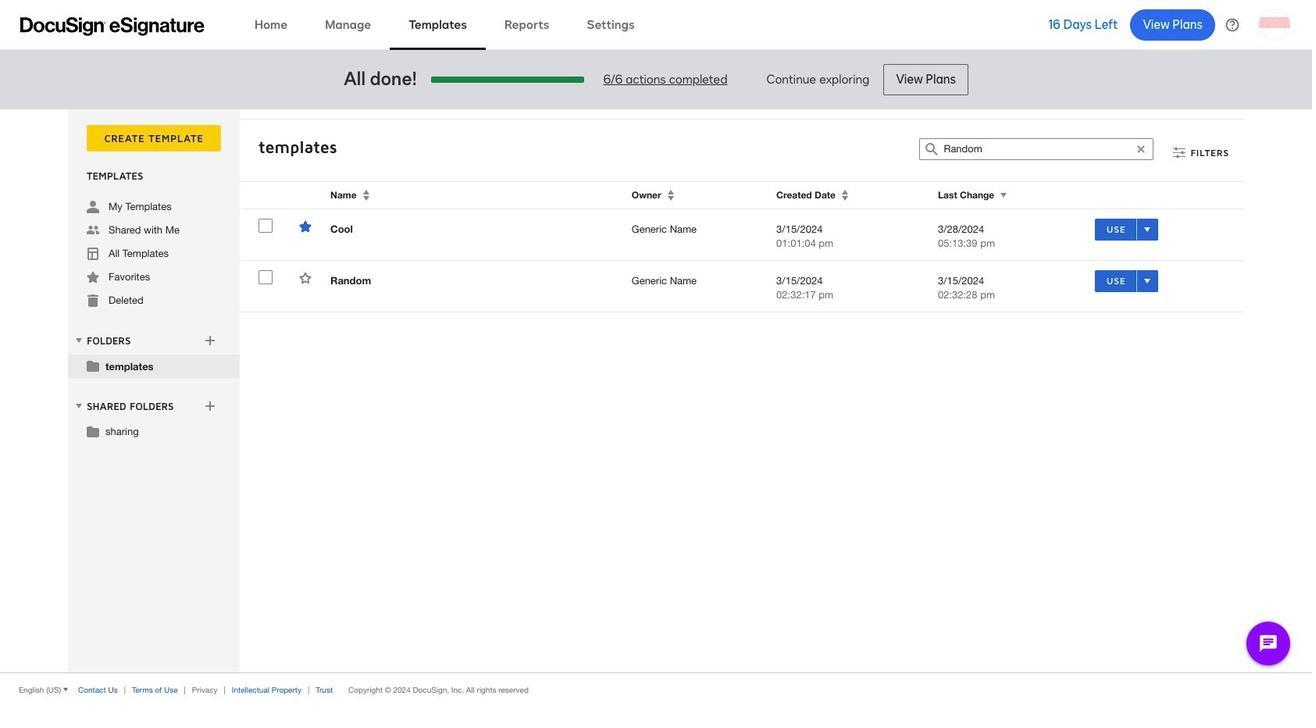 Task type: vqa. For each thing, say whether or not it's contained in the screenshot.
shared icon
yes



Task type: describe. For each thing, give the bounding box(es) containing it.
more info region
[[0, 673, 1313, 706]]

1 folder image from the top
[[87, 359, 99, 372]]

shared image
[[87, 224, 99, 237]]

templates image
[[87, 248, 99, 260]]

2 folder image from the top
[[87, 425, 99, 438]]

view shared folders image
[[73, 400, 85, 413]]

trash image
[[87, 295, 99, 307]]



Task type: locate. For each thing, give the bounding box(es) containing it.
user image
[[87, 201, 99, 213]]

remove cool from favorites image
[[299, 220, 312, 233]]

view folders image
[[73, 334, 85, 347]]

add random to favorites image
[[299, 272, 312, 284]]

1 vertical spatial folder image
[[87, 425, 99, 438]]

star filled image
[[87, 271, 99, 284]]

secondary navigation region
[[68, 109, 1249, 673]]

0 vertical spatial folder image
[[87, 359, 99, 372]]

your uploaded profile image image
[[1260, 9, 1291, 40]]

folder image
[[87, 359, 99, 372], [87, 425, 99, 438]]

Search Folder text field
[[944, 139, 1130, 159]]

docusign esignature image
[[20, 17, 205, 36]]



